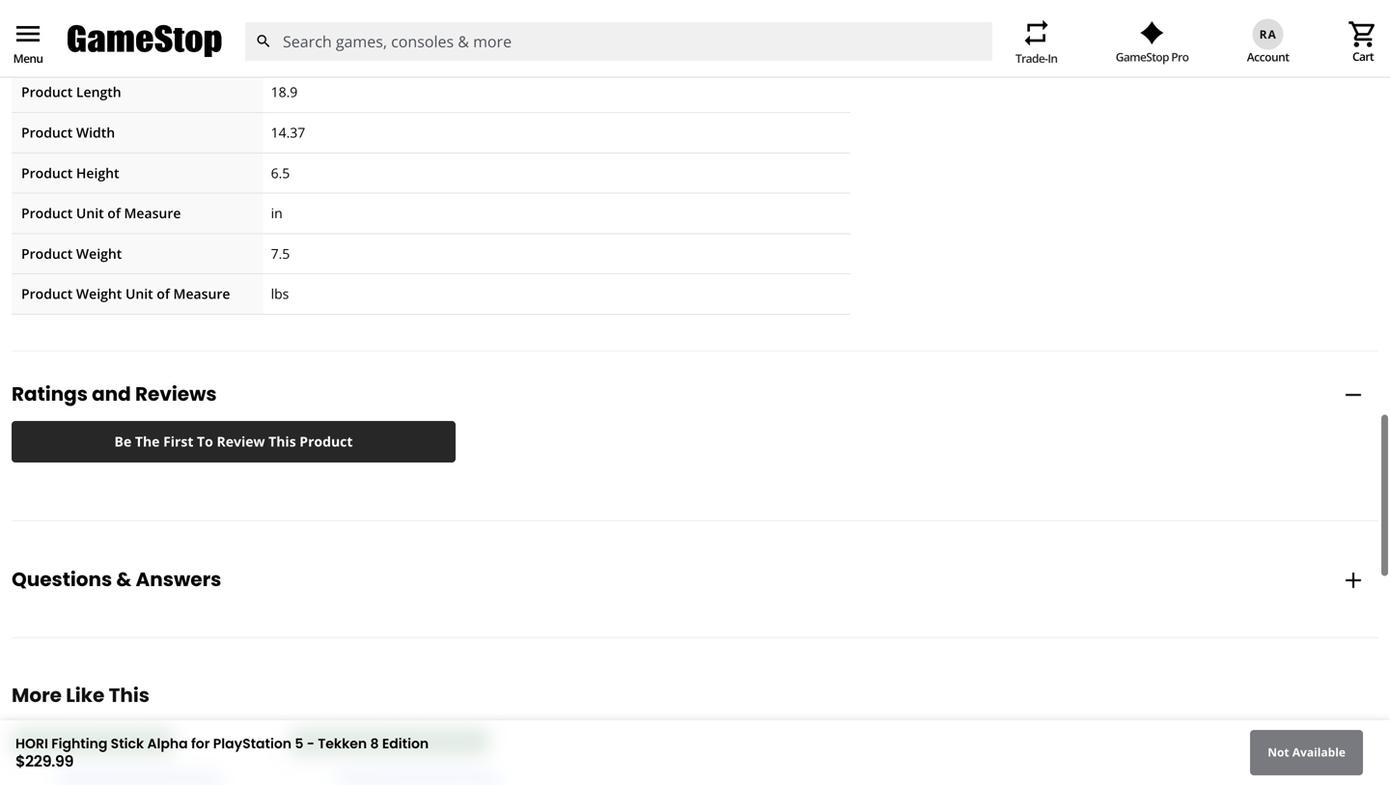 Task type: locate. For each thing, give the bounding box(es) containing it.
gamestop pro icon image
[[1141, 21, 1165, 44]]

weight for product weight
[[76, 244, 122, 263]]

product unit of measure
[[21, 204, 181, 222]]

not available
[[1268, 744, 1346, 760]]

1 weight from the top
[[76, 244, 122, 263]]

weight
[[76, 244, 122, 263], [76, 285, 122, 303]]

0 vertical spatial of
[[107, 204, 121, 222]]

alpha
[[147, 735, 188, 753]]

2 product from the top
[[21, 123, 73, 142]]

ben
[[1221, 44, 1245, 62]]

hori fighting stick alpha for playstation 5 - tekken 8 edition $229.99
[[15, 735, 429, 772]]

unit
[[76, 204, 104, 222], [126, 285, 153, 303]]

pre-
[[609, 44, 634, 62]]

pro
[[1172, 49, 1189, 65]]

to
[[197, 432, 213, 451]]

measure left 'lbs'
[[173, 285, 230, 303]]

18.9
[[271, 83, 298, 101]]

menu menu
[[13, 18, 43, 66]]

0 horizontal spatial store
[[72, 44, 104, 62]]

cart
[[1353, 48, 1374, 64]]

weight down product weight
[[76, 285, 122, 303]]

1 vertical spatial weight
[[76, 285, 122, 303]]

same day delivery link
[[152, 44, 266, 62]]

new releases link
[[403, 44, 487, 62]]

store right my
[[72, 44, 104, 62]]

2 weight from the top
[[76, 285, 122, 303]]

ra account
[[1248, 26, 1290, 65]]

video games
[[896, 44, 977, 62]]

lbs
[[271, 285, 289, 303]]

consoles link
[[810, 44, 865, 62]]

0 horizontal spatial of
[[107, 204, 121, 222]]

gamestop pro link
[[1116, 21, 1189, 65]]

pre-owned
[[609, 44, 678, 62]]

0 horizontal spatial this
[[109, 682, 150, 709]]

answers
[[136, 566, 221, 593]]

length
[[76, 83, 121, 101]]

delivery
[[216, 44, 266, 62]]

product down menu
[[21, 83, 73, 101]]

available
[[1293, 744, 1346, 760]]

1 product from the top
[[21, 83, 73, 101]]

ben white payload center link
[[1200, 44, 1375, 62]]

power
[[26, 733, 67, 749]]

1 store from the left
[[72, 44, 104, 62]]

height
[[76, 164, 119, 182]]

product down product weight
[[21, 285, 73, 303]]

this right the like
[[109, 682, 150, 709]]

account
[[1248, 49, 1290, 65]]

product width
[[21, 123, 115, 142]]

owned
[[634, 44, 678, 62]]

track
[[1098, 44, 1130, 62]]

day
[[189, 44, 213, 62]]

hori
[[15, 735, 48, 753]]

shop
[[15, 44, 47, 62]]

this
[[269, 432, 296, 451], [109, 682, 150, 709]]

1 horizontal spatial store
[[339, 44, 372, 62]]

0 horizontal spatial unit
[[76, 204, 104, 222]]

product for product length
[[21, 83, 73, 101]]

playstation
[[213, 735, 292, 753]]

3 product from the top
[[21, 164, 73, 182]]

unit down product unit of measure
[[126, 285, 153, 303]]

1 horizontal spatial unit
[[126, 285, 153, 303]]

repeat trade-in
[[1016, 17, 1058, 66]]

product for product width
[[21, 123, 73, 142]]

product for product height
[[21, 164, 73, 182]]

-
[[307, 735, 315, 753]]

track order
[[1098, 44, 1168, 62]]

5 product from the top
[[21, 244, 73, 263]]

review
[[217, 432, 265, 451]]

product down product height
[[21, 204, 73, 222]]

measure up product weight unit of measure
[[124, 204, 181, 222]]

1 horizontal spatial this
[[269, 432, 296, 451]]

6 product from the top
[[21, 285, 73, 303]]

unit down height
[[76, 204, 104, 222]]

product down product width
[[21, 164, 73, 182]]

0 vertical spatial weight
[[76, 244, 122, 263]]

be the first to review this product
[[114, 432, 353, 451]]

same day delivery
[[152, 44, 266, 62]]

pre-
[[304, 733, 329, 749]]

shop my store link
[[15, 44, 104, 62]]

the
[[135, 432, 160, 451]]

product for product weight
[[21, 244, 73, 263]]

product for product unit of measure
[[21, 204, 73, 222]]

video games link
[[896, 44, 977, 62]]

product up product height
[[21, 123, 73, 142]]

2 store from the left
[[339, 44, 372, 62]]

8
[[370, 735, 379, 753]]

weight down product unit of measure
[[76, 244, 122, 263]]

consoles
[[810, 44, 865, 62]]

0 vertical spatial measure
[[124, 204, 181, 222]]

sony dualsense wireless controller for playstation 5 image
[[1141, 765, 1365, 785]]

store right digital
[[339, 44, 372, 62]]

product
[[21, 83, 73, 101], [21, 123, 73, 142], [21, 164, 73, 182], [21, 204, 73, 222], [21, 244, 73, 263], [21, 285, 73, 303]]

store
[[72, 44, 104, 62], [339, 44, 372, 62]]

trade-
[[1016, 50, 1048, 66]]

exclusive
[[415, 733, 474, 749]]

product down product unit of measure
[[21, 244, 73, 263]]

of
[[107, 204, 121, 222], [157, 285, 170, 303]]

order
[[1133, 44, 1168, 62]]

this right review at the left
[[269, 432, 296, 451]]

0 vertical spatial unit
[[76, 204, 104, 222]]

shopping_cart cart
[[1348, 19, 1379, 64]]

4 product from the top
[[21, 204, 73, 222]]

1 horizontal spatial of
[[157, 285, 170, 303]]

Search games, consoles & more search field
[[283, 22, 958, 61]]

6.5
[[271, 164, 290, 182]]



Task type: describe. For each thing, give the bounding box(es) containing it.
top
[[518, 44, 541, 62]]

top deals
[[518, 44, 578, 62]]

shop my store
[[15, 44, 104, 62]]

in
[[271, 204, 283, 222]]

new releases
[[403, 44, 487, 62]]

not
[[1268, 744, 1290, 760]]

menu
[[13, 18, 43, 49]]

questions & answers button
[[12, 552, 1379, 606]]

digital store link
[[297, 44, 372, 62]]

not available button
[[1251, 730, 1364, 776]]

repeat
[[1022, 17, 1052, 48]]

track order link
[[1078, 44, 1168, 62]]

7.5
[[271, 244, 290, 263]]

gamestop pro
[[1116, 49, 1189, 65]]

first
[[163, 432, 194, 451]]

ratings
[[12, 381, 88, 408]]

collectibles
[[709, 44, 779, 62]]

more like this
[[12, 682, 150, 709]]

ben white payload center
[[1221, 44, 1375, 62]]

new
[[403, 44, 431, 62]]

for
[[191, 735, 210, 753]]

5
[[295, 735, 304, 753]]

center
[[1336, 44, 1375, 62]]

tekken 8 image
[[28, 765, 252, 785]]

1 vertical spatial unit
[[126, 285, 153, 303]]

product for product weight unit of measure
[[21, 285, 73, 303]]

power trade eligible
[[26, 733, 158, 749]]

&
[[116, 566, 132, 593]]

ra
[[1260, 26, 1278, 42]]

final fantasy vii rebirth - playstation 5 image
[[306, 765, 530, 785]]

fighting
[[51, 735, 108, 753]]

top deals link
[[518, 44, 578, 62]]

1 vertical spatial measure
[[173, 285, 230, 303]]

bonus
[[371, 733, 412, 749]]

games
[[934, 44, 977, 62]]

1 vertical spatial of
[[157, 285, 170, 303]]

same
[[152, 44, 186, 62]]

eligible
[[110, 733, 158, 749]]

collectibles link
[[709, 44, 779, 62]]

and
[[92, 381, 131, 408]]

product weight unit of measure
[[21, 285, 230, 303]]

questions
[[12, 566, 112, 593]]

white
[[1248, 44, 1282, 62]]

gamestop image
[[68, 23, 222, 60]]

1 vertical spatial this
[[109, 682, 150, 709]]

shopping_cart
[[1348, 19, 1379, 50]]

trade
[[70, 733, 107, 749]]

edition
[[382, 735, 429, 753]]

more
[[12, 682, 62, 709]]

search button
[[244, 22, 283, 61]]

0 vertical spatial this
[[269, 432, 296, 451]]

14.37
[[271, 123, 305, 142]]

the legend of zelda: tears of the kingdom ganondorf amiibo image
[[863, 765, 1087, 785]]

like
[[66, 682, 105, 709]]

questions & answers
[[12, 566, 221, 593]]

dimension
[[12, 37, 96, 58]]

weight for product weight unit of measure
[[76, 285, 122, 303]]

my
[[50, 44, 69, 62]]

sony playstation store gift card image
[[584, 765, 808, 785]]

search search field
[[244, 22, 993, 61]]

order
[[329, 733, 368, 749]]

video
[[896, 44, 931, 62]]

digital store
[[297, 44, 372, 62]]

gamestop
[[1116, 49, 1170, 65]]

width
[[76, 123, 115, 142]]

ratings and reviews
[[12, 381, 221, 408]]

$229.99
[[15, 750, 74, 772]]

be the first to review this product link
[[12, 421, 456, 462]]

in
[[1048, 50, 1058, 66]]

releases
[[434, 44, 487, 62]]

stick
[[111, 735, 144, 753]]

tekken
[[318, 735, 367, 753]]

menu
[[13, 50, 43, 66]]

product weight
[[21, 244, 122, 263]]

search
[[255, 33, 272, 50]]

digital
[[297, 44, 336, 62]]

product
[[300, 432, 353, 451]]

deals
[[545, 44, 578, 62]]

product length
[[21, 83, 121, 101]]



Task type: vqa. For each thing, say whether or not it's contained in the screenshot.


